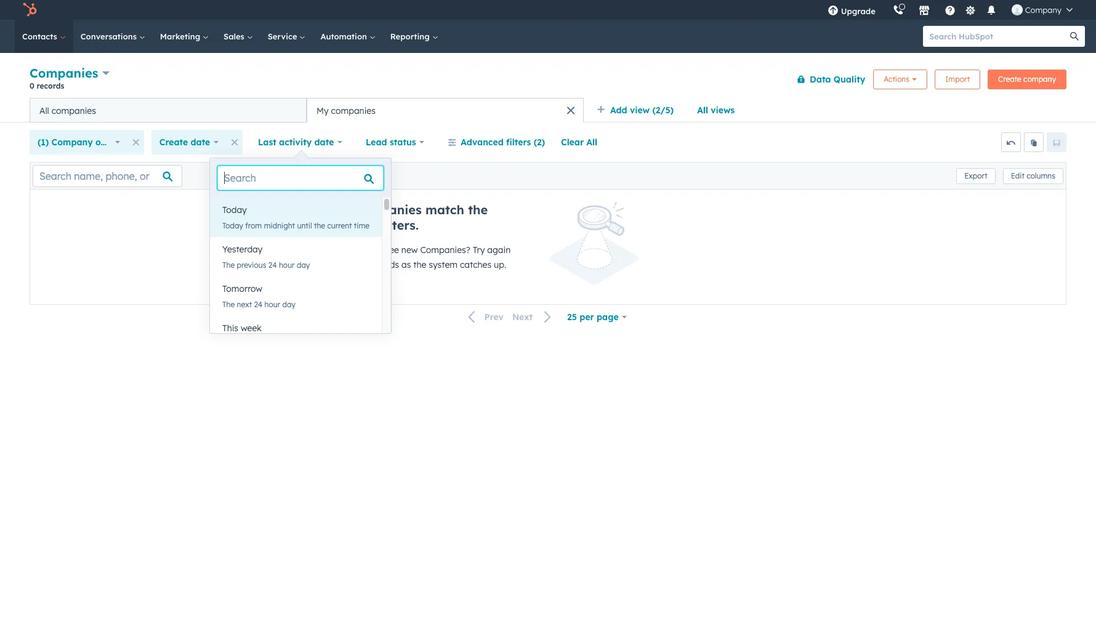 Task type: locate. For each thing, give the bounding box(es) containing it.
settings image
[[965, 5, 976, 16]]

0 vertical spatial create
[[999, 74, 1022, 83]]

the inside yesterday the previous 24 hour day
[[222, 261, 235, 270]]

next
[[512, 312, 533, 323]]

actions
[[884, 74, 910, 83]]

data
[[810, 74, 831, 85]]

calling icon button
[[888, 2, 909, 18]]

1 vertical spatial company
[[51, 137, 93, 148]]

0 horizontal spatial the
[[314, 221, 325, 230]]

today up from
[[222, 204, 247, 216]]

hour for yesterday
[[279, 261, 295, 270]]

again
[[487, 245, 511, 256]]

companies
[[52, 105, 96, 116], [331, 105, 376, 116]]

day inside the tomorrow the next 24 hour day
[[282, 300, 296, 309]]

hour inside yesterday the previous 24 hour day
[[279, 261, 295, 270]]

last
[[258, 137, 276, 148]]

0 vertical spatial companies
[[30, 65, 98, 81]]

per
[[580, 312, 594, 323]]

1 vertical spatial the
[[222, 300, 235, 309]]

tomorrow
[[222, 283, 262, 294]]

no companies match the current filters.
[[332, 202, 488, 233]]

current
[[332, 217, 376, 233], [327, 221, 352, 230]]

data quality button
[[789, 67, 866, 91]]

1 horizontal spatial day
[[297, 261, 310, 270]]

the right "until"
[[314, 221, 325, 230]]

all right clear
[[587, 137, 598, 148]]

1 the from the top
[[222, 261, 235, 270]]

the inside the tomorrow the next 24 hour day
[[222, 300, 235, 309]]

0 vertical spatial day
[[297, 261, 310, 270]]

the right match
[[468, 202, 488, 217]]

import
[[945, 74, 970, 83]]

the right as at the left top of the page
[[413, 259, 426, 270]]

Search search field
[[217, 166, 384, 190]]

0 horizontal spatial day
[[282, 300, 296, 309]]

create down the all companies button
[[159, 137, 188, 148]]

page
[[597, 312, 619, 323]]

the inside no companies match the current filters.
[[468, 202, 488, 217]]

list box containing today
[[210, 198, 391, 355]]

the inside today today from midnight until the current time
[[314, 221, 325, 230]]

create date button
[[151, 130, 227, 155]]

create inside popup button
[[159, 137, 188, 148]]

1 horizontal spatial companies
[[353, 202, 422, 217]]

2 vertical spatial the
[[413, 259, 426, 270]]

1 vertical spatial create
[[159, 137, 188, 148]]

create
[[999, 74, 1022, 83], [159, 137, 188, 148]]

0 horizontal spatial date
[[191, 137, 210, 148]]

advanced filters (2) button
[[440, 130, 553, 155]]

1 vertical spatial 24
[[254, 300, 263, 309]]

companies up time
[[353, 202, 422, 217]]

until
[[297, 221, 312, 230]]

1 horizontal spatial 24
[[268, 261, 277, 270]]

the down yesterday
[[222, 261, 235, 270]]

1 vertical spatial hour
[[265, 300, 280, 309]]

create left the company
[[999, 74, 1022, 83]]

today left from
[[222, 221, 243, 230]]

2 horizontal spatial the
[[468, 202, 488, 217]]

25 per page
[[567, 312, 619, 323]]

day for yesterday
[[297, 261, 310, 270]]

1 horizontal spatial company
[[1025, 5, 1062, 15]]

create inside button
[[999, 74, 1022, 83]]

this
[[222, 323, 238, 334]]

create company button
[[988, 69, 1067, 89]]

1 companies from the left
[[52, 105, 96, 116]]

this week button
[[210, 316, 382, 341]]

my companies
[[317, 105, 376, 116]]

upgrade
[[841, 6, 876, 16]]

all down 0 records
[[39, 105, 49, 116]]

0 horizontal spatial companies
[[30, 65, 98, 81]]

0 vertical spatial the
[[468, 202, 488, 217]]

see
[[385, 245, 399, 256]]

sales link
[[216, 20, 260, 53]]

2 companies from the left
[[331, 105, 376, 116]]

0 vertical spatial 24
[[268, 261, 277, 270]]

24 inside the tomorrow the next 24 hour day
[[254, 300, 263, 309]]

hour up 'tomorrow' button
[[279, 261, 295, 270]]

jacob simon image
[[1012, 4, 1023, 15]]

today
[[222, 204, 247, 216], [222, 221, 243, 230]]

conversations link
[[73, 20, 153, 53]]

companies
[[30, 65, 98, 81], [353, 202, 422, 217]]

companies up "(1) company owner" popup button
[[52, 105, 96, 116]]

export
[[965, 171, 988, 180]]

create for create company
[[999, 74, 1022, 83]]

list box
[[210, 198, 391, 355]]

Search name, phone, or domain search field
[[33, 165, 182, 187]]

0 vertical spatial today
[[222, 204, 247, 216]]

service
[[268, 31, 300, 41]]

search image
[[1071, 32, 1079, 41]]

1 horizontal spatial create
[[999, 74, 1022, 83]]

companies right my
[[331, 105, 376, 116]]

companies up records
[[30, 65, 98, 81]]

company right jacob simon icon
[[1025, 5, 1062, 15]]

2 date from the left
[[314, 137, 334, 148]]

the
[[468, 202, 488, 217], [314, 221, 325, 230], [413, 259, 426, 270]]

company right (1)
[[51, 137, 93, 148]]

date inside dropdown button
[[314, 137, 334, 148]]

day up 'tomorrow' button
[[297, 261, 310, 270]]

help button
[[940, 0, 961, 20]]

current inside today today from midnight until the current time
[[327, 221, 352, 230]]

0 horizontal spatial all
[[39, 105, 49, 116]]

prev
[[484, 312, 504, 323]]

1 horizontal spatial the
[[413, 259, 426, 270]]

0 vertical spatial company
[[1025, 5, 1062, 15]]

24 inside yesterday the previous 24 hour day
[[268, 261, 277, 270]]

advanced filters (2)
[[461, 137, 545, 148]]

1 vertical spatial the
[[314, 221, 325, 230]]

2 horizontal spatial all
[[697, 105, 708, 116]]

25
[[567, 312, 577, 323]]

1 vertical spatial today
[[222, 221, 243, 230]]

day
[[297, 261, 310, 270], [282, 300, 296, 309]]

hour inside the tomorrow the next 24 hour day
[[265, 300, 280, 309]]

lead status button
[[358, 130, 433, 155]]

tomorrow the next 24 hour day
[[222, 283, 296, 309]]

companies for all companies
[[52, 105, 96, 116]]

actions button
[[874, 69, 928, 89]]

data quality
[[810, 74, 866, 85]]

clear
[[561, 137, 584, 148]]

day up this week button in the bottom of the page
[[282, 300, 296, 309]]

help image
[[945, 6, 956, 17]]

the inside expecting to see new companies? try again in a few seconds as the system catches up.
[[413, 259, 426, 270]]

current up expecting
[[332, 217, 376, 233]]

0 vertical spatial the
[[222, 261, 235, 270]]

company inside popup button
[[51, 137, 93, 148]]

date down the all companies button
[[191, 137, 210, 148]]

24 right previous
[[268, 261, 277, 270]]

company button
[[1004, 0, 1080, 20]]

1 vertical spatial day
[[282, 300, 296, 309]]

menu item
[[884, 0, 887, 20]]

0 horizontal spatial company
[[51, 137, 93, 148]]

company
[[1025, 5, 1062, 15], [51, 137, 93, 148]]

hour
[[279, 261, 295, 270], [265, 300, 280, 309]]

day for tomorrow
[[282, 300, 296, 309]]

0 horizontal spatial create
[[159, 137, 188, 148]]

search button
[[1064, 26, 1085, 47]]

0 vertical spatial hour
[[279, 261, 295, 270]]

1 vertical spatial companies
[[353, 202, 422, 217]]

clear all button
[[553, 130, 606, 155]]

add
[[610, 105, 627, 116]]

1 horizontal spatial companies
[[331, 105, 376, 116]]

all views
[[697, 105, 735, 116]]

0 horizontal spatial companies
[[52, 105, 96, 116]]

1 date from the left
[[191, 137, 210, 148]]

all views link
[[689, 98, 743, 123]]

add view (2/5)
[[610, 105, 674, 116]]

2 the from the top
[[222, 300, 235, 309]]

date right activity
[[314, 137, 334, 148]]

notifications button
[[981, 0, 1002, 20]]

24 right next
[[254, 300, 263, 309]]

next
[[237, 300, 252, 309]]

try
[[473, 245, 485, 256]]

0
[[30, 81, 34, 91]]

menu
[[819, 0, 1082, 20]]

day inside yesterday the previous 24 hour day
[[297, 261, 310, 270]]

(1) company owner button
[[30, 130, 128, 155]]

0 records
[[30, 81, 64, 91]]

(1) company owner
[[38, 137, 122, 148]]

all left views
[[697, 105, 708, 116]]

hour right next
[[265, 300, 280, 309]]

no
[[332, 202, 349, 217]]

current down the no
[[327, 221, 352, 230]]

24
[[268, 261, 277, 270], [254, 300, 263, 309]]

filters.
[[380, 217, 419, 233]]

the left next
[[222, 300, 235, 309]]

1 horizontal spatial date
[[314, 137, 334, 148]]

reporting link
[[383, 20, 446, 53]]

0 horizontal spatial 24
[[254, 300, 263, 309]]

menu containing company
[[819, 0, 1082, 20]]

companies?
[[420, 245, 470, 256]]

up.
[[494, 259, 506, 270]]

hour for tomorrow
[[265, 300, 280, 309]]



Task type: describe. For each thing, give the bounding box(es) containing it.
24 for yesterday
[[268, 261, 277, 270]]

my
[[317, 105, 329, 116]]

yesterday the previous 24 hour day
[[222, 244, 310, 270]]

service link
[[260, 20, 313, 53]]

yesterday button
[[210, 237, 382, 262]]

views
[[711, 105, 735, 116]]

notifications image
[[986, 6, 997, 17]]

system
[[429, 259, 458, 270]]

next button
[[508, 309, 559, 326]]

companies inside companies popup button
[[30, 65, 98, 81]]

companies banner
[[30, 63, 1067, 98]]

reporting
[[390, 31, 432, 41]]

a
[[341, 259, 347, 270]]

expecting
[[332, 245, 372, 256]]

companies inside no companies match the current filters.
[[353, 202, 422, 217]]

edit
[[1011, 171, 1025, 180]]

status
[[390, 137, 416, 148]]

company
[[1024, 74, 1056, 83]]

marketplaces image
[[919, 6, 930, 17]]

edit columns
[[1011, 171, 1056, 180]]

match
[[426, 202, 464, 217]]

lead status
[[366, 137, 416, 148]]

1 today from the top
[[222, 204, 247, 216]]

time
[[354, 221, 370, 230]]

lead
[[366, 137, 387, 148]]

seconds
[[366, 259, 399, 270]]

quality
[[834, 74, 866, 85]]

Search HubSpot search field
[[923, 26, 1074, 47]]

activity
[[279, 137, 312, 148]]

from
[[245, 221, 262, 230]]

(2)
[[534, 137, 545, 148]]

contacts link
[[15, 20, 73, 53]]

date inside popup button
[[191, 137, 210, 148]]

records
[[37, 81, 64, 91]]

24 for tomorrow
[[254, 300, 263, 309]]

2 today from the top
[[222, 221, 243, 230]]

contacts
[[22, 31, 60, 41]]

sales
[[224, 31, 247, 41]]

tomorrow button
[[210, 277, 382, 301]]

(2/5)
[[653, 105, 674, 116]]

all for all views
[[697, 105, 708, 116]]

week
[[241, 323, 262, 334]]

add view (2/5) button
[[589, 98, 689, 123]]

marketing link
[[153, 20, 216, 53]]

upgrade image
[[828, 6, 839, 17]]

25 per page button
[[559, 305, 635, 330]]

automation
[[321, 31, 369, 41]]

in
[[332, 259, 339, 270]]

yesterday
[[222, 244, 263, 255]]

owner
[[95, 137, 122, 148]]

pagination navigation
[[461, 309, 559, 326]]

filters
[[506, 137, 531, 148]]

previous
[[237, 261, 266, 270]]

marketing
[[160, 31, 203, 41]]

companies button
[[30, 64, 110, 82]]

the for tomorrow
[[222, 300, 235, 309]]

clear all
[[561, 137, 598, 148]]

automation link
[[313, 20, 383, 53]]

my companies button
[[307, 98, 584, 123]]

view
[[630, 105, 650, 116]]

companies for my companies
[[331, 105, 376, 116]]

few
[[349, 259, 364, 270]]

create company
[[999, 74, 1056, 83]]

columns
[[1027, 171, 1056, 180]]

today today from midnight until the current time
[[222, 204, 370, 230]]

last activity date
[[258, 137, 334, 148]]

export button
[[957, 168, 996, 184]]

create date
[[159, 137, 210, 148]]

today button
[[210, 198, 382, 222]]

advanced
[[461, 137, 504, 148]]

1 horizontal spatial all
[[587, 137, 598, 148]]

import button
[[935, 69, 981, 89]]

catches
[[460, 259, 492, 270]]

the for yesterday
[[222, 261, 235, 270]]

midnight
[[264, 221, 295, 230]]

create for create date
[[159, 137, 188, 148]]

company inside popup button
[[1025, 5, 1062, 15]]

(1)
[[38, 137, 49, 148]]

prev button
[[461, 309, 508, 326]]

new
[[402, 245, 418, 256]]

conversations
[[81, 31, 139, 41]]

hubspot image
[[22, 2, 37, 17]]

calling icon image
[[893, 5, 904, 16]]

edit columns button
[[1003, 168, 1064, 184]]

all for all companies
[[39, 105, 49, 116]]

current inside no companies match the current filters.
[[332, 217, 376, 233]]

this week
[[222, 323, 262, 334]]

settings link
[[963, 3, 979, 16]]



Task type: vqa. For each thing, say whether or not it's contained in the screenshot.


